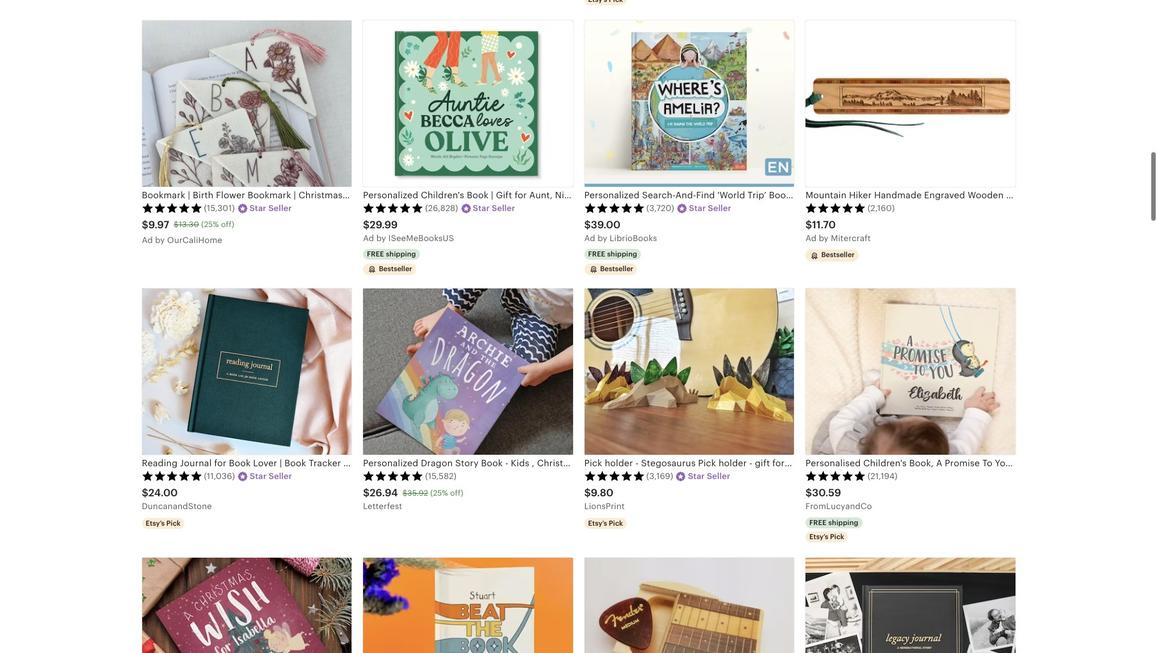 Task type: describe. For each thing, give the bounding box(es) containing it.
iseemebooksus
[[388, 234, 454, 244]]

$ 30.59 fromlucyandco
[[806, 487, 872, 512]]

$ for 11.70
[[806, 219, 812, 231]]

(25% for 26.94
[[430, 489, 448, 498]]

(2,160)
[[868, 204, 895, 213]]

30.59
[[812, 487, 841, 499]]

5 out of 5 stars image for 11.70
[[806, 203, 866, 213]]

shipping for 39.00
[[607, 251, 637, 258]]

$ right "9.97"
[[174, 221, 179, 229]]

5 out of 5 stars image for 24.00
[[142, 472, 202, 482]]

seller for 39.00
[[708, 204, 731, 213]]

b inside '$ 9.97 $ 13.30 (25% off) a d b y ourcalihome'
[[155, 236, 161, 245]]

engraved
[[924, 190, 965, 200]]

and
[[668, 190, 685, 200]]

seller for 9.80
[[707, 472, 730, 482]]

35.92
[[408, 489, 428, 498]]

y inside '$ 9.97 $ 13.30 (25% off) a d b y ourcalihome'
[[160, 236, 165, 245]]

24.00
[[148, 487, 178, 499]]

seller for 24.00
[[269, 472, 292, 482]]

star seller for 9.80
[[688, 472, 730, 482]]

fromlucyandco
[[806, 502, 872, 512]]

niece
[[555, 190, 580, 200]]

$ 29.99 a d b y iseemebooksus
[[363, 219, 454, 244]]

in
[[1084, 190, 1092, 200]]

guitar pick box - fret board design image
[[584, 558, 794, 654]]

2 horizontal spatial pick
[[830, 533, 844, 541]]

(21,194)
[[868, 472, 898, 482]]

free for 30.59
[[810, 519, 827, 527]]

$ 9.97 $ 13.30 (25% off) a d b y ourcalihome
[[142, 219, 234, 245]]

reading journal for book lover | book tracker for booktok or book nerd | book club gift for readers | planner for bookish teacher librarian image
[[142, 289, 352, 455]]

bookmark
[[1006, 190, 1050, 200]]

1 | from the left
[[491, 190, 494, 200]]

book
[[467, 190, 489, 200]]

libriobooks
[[610, 234, 657, 244]]

star right (15,301)
[[250, 204, 266, 213]]

$ 11.70 a d b y mitercraft
[[806, 219, 871, 244]]

(11,036)
[[204, 472, 235, 482]]

2 horizontal spatial etsy's pick
[[810, 533, 844, 541]]

usa
[[1112, 190, 1130, 200]]

bestseller for 39.00
[[600, 265, 634, 273]]

free for 29.99
[[367, 251, 384, 258]]

star seller for 24.00
[[250, 472, 292, 482]]

a for 39.00
[[584, 234, 590, 244]]

a for 11.70
[[806, 234, 811, 244]]

b for 11.70
[[819, 234, 824, 244]]

5 out of 5 stars image for 30.59
[[806, 472, 866, 482]]

(26,828)
[[425, 204, 458, 213]]

9.80
[[591, 487, 614, 499]]

2 horizontal spatial etsy's
[[810, 533, 829, 541]]

(3,720)
[[647, 204, 674, 213]]

seller right (15,301)
[[268, 204, 292, 213]]

ourcalihome
[[167, 236, 222, 245]]

star seller for 39.00
[[689, 204, 731, 213]]

made
[[1058, 190, 1082, 200]]

5 out of 5 stars image up "9.97"
[[142, 203, 202, 213]]

b for 39.00
[[598, 234, 603, 244]]

mountain hiker handmade engraved wooden bookmark  - made in the usa image
[[806, 20, 1015, 187]]

grandparent memory book: family tree keepsake journal - new grandma gift - birthday or christmas gift for dad - nana legacy journal image
[[806, 558, 1015, 654]]

star for 9.80
[[688, 472, 705, 482]]

aunt,
[[529, 190, 553, 200]]

5 out of 5 stars image for 29.99
[[363, 203, 423, 213]]

for
[[515, 190, 527, 200]]

etsy's pick for 24.00
[[146, 520, 181, 527]]

(3,169)
[[647, 472, 673, 482]]

$ 39.00 a d b y libriobooks
[[584, 219, 657, 244]]

$ 9.80 lionsprint
[[584, 487, 625, 512]]

gift
[[496, 190, 512, 200]]

nephew
[[594, 190, 630, 200]]

$ for 9.97
[[142, 219, 148, 231]]

$ for 39.00
[[584, 219, 591, 231]]

pick for 24.00
[[166, 520, 181, 527]]

2 horizontal spatial bestseller
[[821, 251, 855, 259]]

d for 11.70
[[811, 234, 817, 244]]



Task type: vqa. For each thing, say whether or not it's contained in the screenshot.
11.70 b
yes



Task type: locate. For each thing, give the bounding box(es) containing it.
y inside '$ 29.99 a d b y iseemebooksus'
[[382, 234, 386, 244]]

d inside '$ 29.99 a d b y iseemebooksus'
[[369, 234, 374, 244]]

free down fromlucyandco
[[810, 519, 827, 527]]

handmade
[[874, 190, 922, 200]]

|
[[491, 190, 494, 200], [633, 190, 635, 200]]

personalised 1970s beat the book quiz book, 1970s decade nostalgia, 50th birthday gift for men women, 1970 retro image
[[363, 558, 573, 654]]

0 horizontal spatial |
[[491, 190, 494, 200]]

$ for 30.59
[[806, 487, 812, 499]]

star seller right (11,036)
[[250, 472, 292, 482]]

(25% down (15,582)
[[430, 489, 448, 498]]

$ inside $ 30.59 fromlucyandco
[[806, 487, 812, 499]]

etsy's down the "lionsprint"
[[588, 520, 607, 527]]

star down me
[[689, 204, 706, 213]]

mountain hiker handmade engraved wooden bookmark  - made in the usa
[[806, 190, 1130, 200]]

5 out of 5 stars image up 24.00
[[142, 472, 202, 482]]

pick down the "lionsprint"
[[609, 520, 623, 527]]

star seller down the gift
[[473, 204, 515, 213]]

free shipping
[[367, 251, 416, 258], [588, 251, 637, 258], [810, 519, 859, 527]]

free shipping for 30.59
[[810, 519, 859, 527]]

b for 29.99
[[376, 234, 382, 244]]

star seller right (3,169)
[[688, 472, 730, 482]]

bestseller for 29.99
[[379, 265, 412, 273]]

13.30
[[179, 221, 199, 229]]

etsy's down fromlucyandco
[[810, 533, 829, 541]]

star down book
[[473, 204, 490, 213]]

free
[[367, 251, 384, 258], [588, 251, 605, 258], [810, 519, 827, 527]]

the
[[1095, 190, 1109, 200]]

d down "9.97"
[[147, 236, 153, 245]]

bookmark | birth flower bookmark | christmas gift | stocking stuffer | gift for her | book lover gift | gifts | birthday gift | teen gifts image
[[142, 20, 352, 187]]

bestseller down the libriobooks
[[600, 265, 634, 273]]

1 horizontal spatial |
[[633, 190, 635, 200]]

off) down (15,582)
[[450, 489, 463, 498]]

$ inside $ 11.70 a d b y mitercraft
[[806, 219, 812, 231]]

9.97
[[148, 219, 169, 231]]

personalized children's book | gift for aunt, niece or nephew | auntie and me image
[[363, 20, 573, 187]]

5 out of 5 stars image down personalized
[[363, 203, 423, 213]]

$ inside $ 9.80 lionsprint
[[584, 487, 591, 499]]

pick down fromlucyandco
[[830, 533, 844, 541]]

star right (11,036)
[[250, 472, 267, 482]]

personalized children's book | gift for aunt, niece or nephew | auntie and me
[[363, 190, 700, 200]]

0 horizontal spatial free
[[367, 251, 384, 258]]

letterfest
[[363, 502, 402, 512]]

1 horizontal spatial etsy's pick
[[588, 520, 623, 527]]

11.70
[[812, 219, 836, 231]]

$ for 24.00
[[142, 487, 148, 499]]

etsy's for 9.80
[[588, 520, 607, 527]]

(15,582)
[[425, 472, 457, 482]]

b down 29.99
[[376, 234, 382, 244]]

1 horizontal spatial bestseller
[[600, 265, 634, 273]]

d for 39.00
[[590, 234, 595, 244]]

5 out of 5 stars image up 9.80
[[584, 472, 645, 482]]

free shipping down $ 39.00 a d b y libriobooks on the right top
[[588, 251, 637, 258]]

etsy's pick down fromlucyandco
[[810, 533, 844, 541]]

5 out of 5 stars image down the nephew on the right
[[584, 203, 645, 213]]

$ for 26.94
[[363, 487, 370, 499]]

y down 29.99
[[382, 234, 386, 244]]

personalized dragon story book - kids , christening, baptism, new baby and baby birthday, christmas eve box fillers,   ideas image
[[363, 289, 573, 455]]

star
[[250, 204, 266, 213], [473, 204, 490, 213], [689, 204, 706, 213], [250, 472, 267, 482], [688, 472, 705, 482]]

$ inside $ 39.00 a d b y libriobooks
[[584, 219, 591, 231]]

off) inside '$ 9.97 $ 13.30 (25% off) a d b y ourcalihome'
[[221, 221, 234, 229]]

star seller
[[250, 204, 292, 213], [473, 204, 515, 213], [689, 204, 731, 213], [250, 472, 292, 482], [688, 472, 730, 482]]

a left the ourcalihome
[[142, 236, 148, 245]]

0 horizontal spatial free shipping
[[367, 251, 416, 258]]

shipping down '$ 29.99 a d b y iseemebooksus'
[[386, 251, 416, 258]]

d down 29.99
[[369, 234, 374, 244]]

a inside $ 11.70 a d b y mitercraft
[[806, 234, 811, 244]]

y inside $ 11.70 a d b y mitercraft
[[824, 234, 829, 244]]

star right (3,169)
[[688, 472, 705, 482]]

d down the 39.00
[[590, 234, 595, 244]]

bestseller down iseemebooksus
[[379, 265, 412, 273]]

(25% for 9.97
[[201, 221, 219, 229]]

b down 11.70
[[819, 234, 824, 244]]

pick for 9.80
[[609, 520, 623, 527]]

0 horizontal spatial (25%
[[201, 221, 219, 229]]

26.94
[[370, 487, 398, 499]]

$ down mountain at the top right of page
[[806, 219, 812, 231]]

5 out of 5 stars image up the 30.59
[[806, 472, 866, 482]]

1 horizontal spatial shipping
[[607, 251, 637, 258]]

b inside $ 39.00 a d b y libriobooks
[[598, 234, 603, 244]]

5 out of 5 stars image down mountain at the top right of page
[[806, 203, 866, 213]]

0 vertical spatial off)
[[221, 221, 234, 229]]

b inside '$ 29.99 a d b y iseemebooksus'
[[376, 234, 382, 244]]

etsy's pick
[[146, 520, 181, 527], [588, 520, 623, 527], [810, 533, 844, 541]]

1 horizontal spatial free
[[588, 251, 605, 258]]

0 horizontal spatial shipping
[[386, 251, 416, 258]]

shipping for 30.59
[[829, 519, 859, 527]]

$ for 29.99
[[363, 219, 370, 231]]

etsy's down duncanandstone
[[146, 520, 165, 527]]

off) down (15,301)
[[221, 221, 234, 229]]

5 out of 5 stars image
[[142, 203, 202, 213], [363, 203, 423, 213], [584, 203, 645, 213], [806, 203, 866, 213], [142, 472, 202, 482], [363, 472, 423, 482], [584, 472, 645, 482], [806, 472, 866, 482]]

$ right 26.94
[[403, 489, 408, 498]]

duncanandstone
[[142, 502, 212, 512]]

pick holder - stegosaurus pick holder - gift for guitarist, bassist or musicians - dinosaur pick holder image
[[584, 289, 794, 455]]

b down the 39.00
[[598, 234, 603, 244]]

a
[[363, 234, 369, 244], [584, 234, 590, 244], [806, 234, 811, 244], [142, 236, 148, 245]]

0 horizontal spatial etsy's
[[146, 520, 165, 527]]

shipping
[[386, 251, 416, 258], [607, 251, 637, 258], [829, 519, 859, 527]]

(25%
[[201, 221, 219, 229], [430, 489, 448, 498]]

| left the gift
[[491, 190, 494, 200]]

etsy's pick down the "lionsprint"
[[588, 520, 623, 527]]

$ up duncanandstone
[[142, 487, 148, 499]]

d inside $ 39.00 a d b y libriobooks
[[590, 234, 595, 244]]

etsy's pick for 9.80
[[588, 520, 623, 527]]

$ down personalized
[[363, 219, 370, 231]]

free shipping for 29.99
[[367, 251, 416, 258]]

d
[[369, 234, 374, 244], [590, 234, 595, 244], [811, 234, 817, 244], [147, 236, 153, 245]]

39.00
[[591, 219, 621, 231]]

seller down the gift
[[492, 204, 515, 213]]

etsy's pick down duncanandstone
[[146, 520, 181, 527]]

b inside $ 11.70 a d b y mitercraft
[[819, 234, 824, 244]]

shipping down fromlucyandco
[[829, 519, 859, 527]]

5 out of 5 stars image up 26.94
[[363, 472, 423, 482]]

seller for 29.99
[[492, 204, 515, 213]]

mitercraft
[[831, 234, 871, 244]]

y down the 39.00
[[603, 234, 607, 244]]

star for 29.99
[[473, 204, 490, 213]]

a down or
[[584, 234, 590, 244]]

free shipping down fromlucyandco
[[810, 519, 859, 527]]

(25% down (15,301)
[[201, 221, 219, 229]]

free down the 39.00
[[588, 251, 605, 258]]

free for 39.00
[[588, 251, 605, 258]]

1 horizontal spatial (25%
[[430, 489, 448, 498]]

$ up fromlucyandco
[[806, 487, 812, 499]]

b
[[376, 234, 382, 244], [598, 234, 603, 244], [819, 234, 824, 244], [155, 236, 161, 245]]

5 out of 5 stars image for 9.80
[[584, 472, 645, 482]]

me
[[687, 190, 700, 200]]

seller
[[268, 204, 292, 213], [492, 204, 515, 213], [708, 204, 731, 213], [269, 472, 292, 482], [707, 472, 730, 482]]

auntie
[[637, 190, 666, 200]]

a left mitercraft
[[806, 234, 811, 244]]

star for 39.00
[[689, 204, 706, 213]]

d inside $ 11.70 a d b y mitercraft
[[811, 234, 817, 244]]

(25% inside $ 26.94 $ 35.92 (25% off) letterfest
[[430, 489, 448, 498]]

-
[[1052, 190, 1056, 200]]

5 out of 5 stars image for 39.00
[[584, 203, 645, 213]]

2 horizontal spatial shipping
[[829, 519, 859, 527]]

$ 24.00 duncanandstone
[[142, 487, 212, 512]]

1 vertical spatial off)
[[450, 489, 463, 498]]

1 horizontal spatial free shipping
[[588, 251, 637, 258]]

b down "9.97"
[[155, 236, 161, 245]]

y for 11.70
[[824, 234, 829, 244]]

$ up the "lionsprint"
[[584, 487, 591, 499]]

pick
[[166, 520, 181, 527], [609, 520, 623, 527], [830, 533, 844, 541]]

lionsprint
[[584, 502, 625, 512]]

personalised christmas wish book first babies christmas gifts xmas eve box fillers stockings for girls boys kids presents ideas books gift image
[[142, 558, 352, 654]]

2 horizontal spatial free shipping
[[810, 519, 859, 527]]

1 horizontal spatial pick
[[609, 520, 623, 527]]

(15,301)
[[204, 204, 235, 213]]

a for 29.99
[[363, 234, 369, 244]]

bestseller down mitercraft
[[821, 251, 855, 259]]

0 horizontal spatial off)
[[221, 221, 234, 229]]

hiker
[[849, 190, 872, 200]]

star seller right (15,301)
[[250, 204, 292, 213]]

a inside $ 39.00 a d b y libriobooks
[[584, 234, 590, 244]]

free shipping down '$ 29.99 a d b y iseemebooksus'
[[367, 251, 416, 258]]

etsy's for 24.00
[[146, 520, 165, 527]]

or
[[583, 190, 592, 200]]

free shipping for 39.00
[[588, 251, 637, 258]]

| left auntie
[[633, 190, 635, 200]]

off) for 9.97
[[221, 221, 234, 229]]

a inside '$ 9.97 $ 13.30 (25% off) a d b y ourcalihome'
[[142, 236, 148, 245]]

y inside $ 39.00 a d b y libriobooks
[[603, 234, 607, 244]]

1 horizontal spatial off)
[[450, 489, 463, 498]]

star for 24.00
[[250, 472, 267, 482]]

y for 29.99
[[382, 234, 386, 244]]

y for 39.00
[[603, 234, 607, 244]]

d down 11.70
[[811, 234, 817, 244]]

wooden
[[968, 190, 1004, 200]]

personalized
[[363, 190, 418, 200]]

$ up "letterfest"
[[363, 487, 370, 499]]

$ down or
[[584, 219, 591, 231]]

0 horizontal spatial bestseller
[[379, 265, 412, 273]]

29.99
[[370, 219, 398, 231]]

2 horizontal spatial free
[[810, 519, 827, 527]]

$
[[142, 219, 148, 231], [363, 219, 370, 231], [584, 219, 591, 231], [806, 219, 812, 231], [174, 221, 179, 229], [142, 487, 148, 499], [363, 487, 370, 499], [584, 487, 591, 499], [806, 487, 812, 499], [403, 489, 408, 498]]

0 horizontal spatial pick
[[166, 520, 181, 527]]

d for 29.99
[[369, 234, 374, 244]]

off)
[[221, 221, 234, 229], [450, 489, 463, 498]]

personalized search-and-find 'world trip' book, gifts for kids 2-7, add your secret message, unique gift, birthday present image
[[584, 20, 794, 187]]

mountain
[[806, 190, 847, 200]]

0 vertical spatial (25%
[[201, 221, 219, 229]]

pick down duncanandstone
[[166, 520, 181, 527]]

2 | from the left
[[633, 190, 635, 200]]

a inside '$ 29.99 a d b y iseemebooksus'
[[363, 234, 369, 244]]

personalised children's book, a promise to you, baptism gift, gift for godchild, grandchild, gift for niece nephew, personalized story book image
[[806, 289, 1015, 455]]

y
[[382, 234, 386, 244], [603, 234, 607, 244], [824, 234, 829, 244], [160, 236, 165, 245]]

0 horizontal spatial etsy's pick
[[146, 520, 181, 527]]

$ inside $ 24.00 duncanandstone
[[142, 487, 148, 499]]

1 horizontal spatial etsy's
[[588, 520, 607, 527]]

star seller for 29.99
[[473, 204, 515, 213]]

children's
[[421, 190, 464, 200]]

etsy's
[[146, 520, 165, 527], [588, 520, 607, 527], [810, 533, 829, 541]]

seller right (3,169)
[[707, 472, 730, 482]]

off) inside $ 26.94 $ 35.92 (25% off) letterfest
[[450, 489, 463, 498]]

free down 29.99
[[367, 251, 384, 258]]

(25% inside '$ 9.97 $ 13.30 (25% off) a d b y ourcalihome'
[[201, 221, 219, 229]]

star seller down me
[[689, 204, 731, 213]]

a down personalized
[[363, 234, 369, 244]]

seller right "(3,720)" at top
[[708, 204, 731, 213]]

shipping down the libriobooks
[[607, 251, 637, 258]]

1 vertical spatial (25%
[[430, 489, 448, 498]]

$ for 9.80
[[584, 487, 591, 499]]

y down 11.70
[[824, 234, 829, 244]]

off) for 26.94
[[450, 489, 463, 498]]

bestseller
[[821, 251, 855, 259], [379, 265, 412, 273], [600, 265, 634, 273]]

shipping for 29.99
[[386, 251, 416, 258]]

$ left 13.30
[[142, 219, 148, 231]]

$ inside '$ 29.99 a d b y iseemebooksus'
[[363, 219, 370, 231]]

d inside '$ 9.97 $ 13.30 (25% off) a d b y ourcalihome'
[[147, 236, 153, 245]]

y down "9.97"
[[160, 236, 165, 245]]

seller right (11,036)
[[269, 472, 292, 482]]

$ 26.94 $ 35.92 (25% off) letterfest
[[363, 487, 463, 512]]



